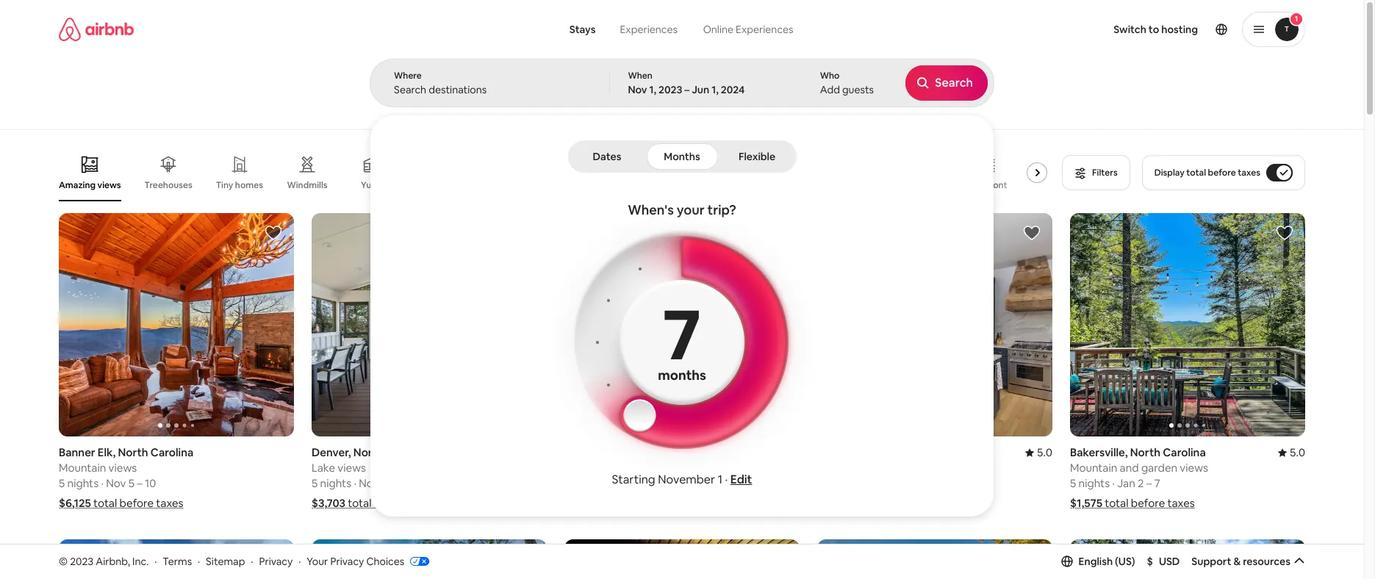 Task type: vqa. For each thing, say whether or not it's contained in the screenshot.
before in the Banner Elk, North Carolina Mountain views 5 nights · Nov 5 – 10 $6,125 total before taxes
yes



Task type: describe. For each thing, give the bounding box(es) containing it.
· right inc.
[[155, 555, 157, 568]]

1 inside dropdown button
[[1295, 14, 1298, 24]]

1 inside denver, north carolina lake views 5 nights · nov 1 – 6 $3,703 total before taxes
[[381, 476, 386, 490]]

north for denver, north carolina lake views 5 nights · nov 1 – 6 $3,703 total before taxes
[[353, 445, 384, 459]]

elk,
[[98, 445, 116, 459]]

add to wishlist: lake lure, north carolina image
[[1023, 551, 1041, 568]]

nov left "3"
[[612, 476, 632, 490]]

support & resources
[[1192, 555, 1291, 568]]

2024
[[721, 83, 745, 96]]

amazing
[[59, 179, 96, 191]]

10
[[145, 476, 156, 490]]

2 experiences from the left
[[736, 23, 794, 36]]

edit button
[[731, 472, 752, 487]]

denver,
[[312, 445, 351, 459]]

2023 inside when nov 1, 2023 – jun 1, 2024
[[659, 83, 682, 96]]

nov inside "banner elk, north carolina mountain views 5 nights · nov 5 – 10 $6,125 total before taxes"
[[106, 476, 126, 490]]

2 5 from the left
[[128, 476, 135, 490]]

when
[[628, 70, 653, 82]]

banner elk, north carolina mountain views 5 nights · nov 5 – 10 $6,125 total before taxes
[[59, 445, 194, 510]]

nights inside bakersville, north carolina mountain and garden views 5 nights · jan 2 – 7 $1,575 total before taxes
[[1079, 476, 1110, 490]]

when's your trip?
[[628, 201, 736, 218]]

1 inside stays tab panel
[[718, 472, 723, 487]]

add to wishlist: purlear, north carolina image
[[265, 551, 282, 568]]

6
[[396, 476, 403, 490]]

· inside "banner elk, north carolina mountain views 5 nights · nov 5 – 10 $6,125 total before taxes"
[[101, 476, 104, 490]]

$6,125
[[59, 496, 91, 510]]

who add guests
[[820, 70, 874, 96]]

add to wishlist: old fort, north carolina image
[[1023, 224, 1041, 242]]

nov 3 – 8
[[612, 476, 657, 490]]

amazing views
[[59, 179, 121, 191]]

taxes inside "banner elk, north carolina mountain views 5 nights · nov 5 – 10 $6,125 total before taxes"
[[156, 496, 183, 510]]

views inside bakersville, north carolina mountain and garden views 5 nights · jan 2 – 7 $1,575 total before taxes
[[1180, 461, 1209, 475]]

your privacy choices
[[307, 555, 404, 568]]

garden
[[1141, 461, 1178, 475]]

experiences button
[[607, 15, 690, 44]]

november
[[658, 472, 715, 487]]

1 button
[[1242, 12, 1306, 47]]

views inside boone, north carolina mountain views
[[614, 461, 643, 475]]

total inside "banner elk, north carolina mountain views 5 nights · nov 5 – 10 $6,125 total before taxes"
[[93, 496, 117, 510]]

5.0 out of 5 average rating image
[[1025, 445, 1053, 459]]

7 inside stays tab panel
[[662, 288, 702, 380]]

$ usd
[[1147, 555, 1180, 568]]

group containing amazing views
[[59, 144, 1053, 201]]

when's
[[628, 201, 674, 218]]

english (us) button
[[1061, 555, 1135, 568]]

bakersville, north carolina mountain and garden views 5 nights · jan 2 – 7 $1,575 total before taxes
[[1070, 445, 1209, 510]]

resources
[[1243, 555, 1291, 568]]

display
[[1155, 167, 1185, 179]]

english
[[1079, 555, 1113, 568]]

airbnb,
[[96, 555, 130, 568]]

carolina for bakersville, north carolina mountain and garden views 5 nights · jan 2 – 7 $1,575 total before taxes
[[1163, 445, 1206, 459]]

jan
[[1117, 476, 1136, 490]]

nights inside denver, north carolina lake views 5 nights · nov 1 – 6 $3,703 total before taxes
[[320, 476, 351, 490]]

taxes inside bakersville, north carolina mountain and garden views 5 nights · jan 2 – 7 $1,575 total before taxes
[[1168, 496, 1195, 510]]

add to wishlist: bakersville, north carolina image
[[1276, 224, 1294, 242]]

denver, north carolina lake views 5 nights · nov 1 – 6 $3,703 total before taxes
[[312, 445, 438, 510]]

carolina inside "banner elk, north carolina mountain views 5 nights · nov 5 – 10 $6,125 total before taxes"
[[151, 445, 194, 459]]

mountain for boone,
[[565, 461, 612, 475]]

nov inside denver, north carolina lake views 5 nights · nov 1 – 6 $3,703 total before taxes
[[359, 476, 379, 490]]

display total before taxes button
[[1142, 155, 1306, 190]]

when nov 1, 2023 – jun 1, 2024
[[628, 70, 745, 96]]

(us)
[[1115, 555, 1135, 568]]

homes
[[235, 179, 263, 191]]

your
[[307, 555, 328, 568]]

where
[[394, 70, 422, 82]]

stays tab panel
[[370, 59, 995, 517]]

filters
[[1092, 167, 1118, 179]]

and
[[1120, 461, 1139, 475]]

mountain inside "banner elk, north carolina mountain views 5 nights · nov 5 – 10 $6,125 total before taxes"
[[59, 461, 106, 475]]

lake
[[312, 461, 335, 475]]

tiny homes
[[216, 179, 263, 191]]

taxes inside denver, north carolina lake views 5 nights · nov 1 – 6 $3,703 total before taxes
[[411, 496, 438, 510]]

english (us)
[[1079, 555, 1135, 568]]

terms link
[[163, 555, 192, 568]]

months
[[664, 150, 700, 163]]

flexible button
[[721, 143, 794, 170]]

tab list inside stays tab panel
[[571, 140, 794, 173]]

boone,
[[565, 445, 601, 459]]

online experiences
[[703, 23, 794, 36]]

5.0 for 5.0 out of 5 average rating icon
[[1037, 445, 1053, 459]]

3
[[634, 476, 640, 490]]

© 2023 airbnb, inc. ·
[[59, 555, 157, 568]]

$1,575
[[1070, 496, 1103, 510]]

– inside denver, north carolina lake views 5 nights · nov 1 – 6 $3,703 total before taxes
[[388, 476, 394, 490]]

months
[[658, 366, 706, 383]]

total inside denver, north carolina lake views 5 nights · nov 1 – 6 $3,703 total before taxes
[[348, 496, 372, 510]]

north for boone, north carolina mountain views
[[603, 445, 633, 459]]

©
[[59, 555, 68, 568]]

guests
[[842, 83, 874, 96]]

months button
[[647, 143, 718, 170]]

1 5 from the left
[[59, 476, 65, 490]]

inc.
[[132, 555, 149, 568]]

1 1, from the left
[[649, 83, 656, 96]]

before inside bakersville, north carolina mountain and garden views 5 nights · jan 2 – 7 $1,575 total before taxes
[[1131, 496, 1165, 510]]

views inside group
[[97, 179, 121, 191]]

terms · sitemap · privacy ·
[[163, 555, 301, 568]]

Where field
[[394, 83, 586, 96]]



Task type: locate. For each thing, give the bounding box(es) containing it.
north for bakersville, north carolina mountain and garden views 5 nights · jan 2 – 7 $1,575 total before taxes
[[1130, 445, 1161, 459]]

sitemap link
[[206, 555, 245, 568]]

· left add to wishlist: purlear, north carolina icon
[[251, 555, 253, 568]]

7 inside bakersville, north carolina mountain and garden views 5 nights · jan 2 – 7 $1,575 total before taxes
[[1154, 476, 1160, 490]]

taxes inside button
[[1238, 167, 1261, 179]]

mountain down bakersville,
[[1070, 461, 1118, 475]]

· left edit button
[[725, 472, 728, 487]]

add
[[820, 83, 840, 96]]

·
[[725, 472, 728, 487], [101, 476, 104, 490], [354, 476, 356, 490], [1112, 476, 1115, 490], [155, 555, 157, 568], [198, 555, 200, 568], [251, 555, 253, 568], [299, 555, 301, 568]]

before inside "banner elk, north carolina mountain views 5 nights · nov 5 – 10 $6,125 total before taxes"
[[119, 496, 154, 510]]

before down 2
[[1131, 496, 1165, 510]]

carolina inside denver, north carolina lake views 5 nights · nov 1 – 6 $3,703 total before taxes
[[386, 445, 429, 459]]

total down jan
[[1105, 496, 1129, 510]]

carolina up 6
[[386, 445, 429, 459]]

1 nights from the left
[[67, 476, 99, 490]]

flexible
[[739, 150, 776, 163]]

carolina for boone, north carolina mountain views
[[636, 445, 679, 459]]

carolina
[[151, 445, 194, 459], [386, 445, 429, 459], [636, 445, 679, 459], [1163, 445, 1206, 459]]

switch to hosting link
[[1105, 14, 1207, 45]]

– left jun
[[685, 83, 690, 96]]

total inside button
[[1187, 167, 1206, 179]]

5 down lake
[[312, 476, 318, 490]]

tab list containing dates
[[571, 140, 794, 173]]

views up nov 3 – 8
[[614, 461, 643, 475]]

switch to hosting
[[1114, 23, 1198, 36]]

None search field
[[370, 0, 995, 517]]

experiences up when
[[620, 23, 678, 36]]

before down 6
[[374, 496, 408, 510]]

– inside "banner elk, north carolina mountain views 5 nights · nov 5 – 10 $6,125 total before taxes"
[[137, 476, 142, 490]]

sitemap
[[206, 555, 245, 568]]

tab list
[[571, 140, 794, 173]]

1 horizontal spatial 1
[[718, 472, 723, 487]]

&
[[1234, 555, 1241, 568]]

stays button
[[558, 15, 607, 44]]

trip?
[[708, 201, 736, 218]]

nov inside when nov 1, 2023 – jun 1, 2024
[[628, 83, 647, 96]]

bakersville,
[[1070, 445, 1128, 459]]

· left jan
[[1112, 476, 1115, 490]]

3 5 from the left
[[312, 476, 318, 490]]

nights inside "banner elk, north carolina mountain views 5 nights · nov 5 – 10 $6,125 total before taxes"
[[67, 476, 99, 490]]

5 left 10
[[128, 476, 135, 490]]

4 carolina from the left
[[1163, 445, 1206, 459]]

north inside bakersville, north carolina mountain and garden views 5 nights · jan 2 – 7 $1,575 total before taxes
[[1130, 445, 1161, 459]]

3 carolina from the left
[[636, 445, 679, 459]]

north
[[118, 445, 148, 459], [353, 445, 384, 459], [603, 445, 633, 459], [1130, 445, 1161, 459]]

filters button
[[1062, 155, 1130, 190]]

dates button
[[571, 143, 644, 170]]

2 nights from the left
[[320, 476, 351, 490]]

· left 6
[[354, 476, 356, 490]]

before inside denver, north carolina lake views 5 nights · nov 1 – 6 $3,703 total before taxes
[[374, 496, 408, 510]]

mountain down banner
[[59, 461, 106, 475]]

total right $6,125
[[93, 496, 117, 510]]

privacy left your
[[259, 555, 293, 568]]

boone, north carolina mountain views
[[565, 445, 679, 475]]

windmills
[[287, 179, 328, 191]]

· inside bakersville, north carolina mountain and garden views 5 nights · jan 2 – 7 $1,575 total before taxes
[[1112, 476, 1115, 490]]

1 horizontal spatial nights
[[320, 476, 351, 490]]

– left 10
[[137, 476, 142, 490]]

1,
[[649, 83, 656, 96], [712, 83, 719, 96]]

nov down when
[[628, 83, 647, 96]]

views down denver,
[[338, 461, 366, 475]]

0 horizontal spatial 7
[[662, 288, 702, 380]]

support
[[1192, 555, 1232, 568]]

north inside boone, north carolina mountain views
[[603, 445, 633, 459]]

1 privacy from the left
[[259, 555, 293, 568]]

0 vertical spatial 2023
[[659, 83, 682, 96]]

add to wishlist: mooresville, north carolina image
[[1276, 551, 1294, 568]]

jun
[[692, 83, 710, 96]]

5.0 for 5.0 out of 5 average rating image at the bottom of page
[[1290, 445, 1306, 459]]

carolina inside boone, north carolina mountain views
[[636, 445, 679, 459]]

north up starting
[[603, 445, 633, 459]]

1 north from the left
[[118, 445, 148, 459]]

group
[[59, 144, 1053, 201], [59, 213, 294, 437], [312, 213, 547, 437], [565, 213, 800, 437], [817, 213, 1053, 437], [1070, 213, 1306, 437], [59, 540, 294, 579], [312, 540, 547, 579], [565, 540, 800, 579], [817, 540, 1053, 579], [1070, 540, 1306, 579]]

what can we help you find? tab list
[[558, 15, 690, 44]]

views right amazing
[[97, 179, 121, 191]]

2 horizontal spatial nights
[[1079, 476, 1110, 490]]

nights
[[67, 476, 99, 490], [320, 476, 351, 490], [1079, 476, 1110, 490]]

2023 right © on the left of the page
[[70, 555, 93, 568]]

hosting
[[1162, 23, 1198, 36]]

online experiences link
[[690, 15, 807, 44]]

1 vertical spatial 2023
[[70, 555, 93, 568]]

usd
[[1159, 555, 1180, 568]]

1 horizontal spatial mountain
[[565, 461, 612, 475]]

mountain down boone,
[[565, 461, 612, 475]]

lakefront
[[967, 179, 1007, 191]]

north right denver,
[[353, 445, 384, 459]]

· left your
[[299, 555, 301, 568]]

4 north from the left
[[1130, 445, 1161, 459]]

0 horizontal spatial 1
[[381, 476, 386, 490]]

views right garden on the right bottom of the page
[[1180, 461, 1209, 475]]

carolina for denver, north carolina lake views 5 nights · nov 1 – 6 $3,703 total before taxes
[[386, 445, 429, 459]]

5.0 out of 5 average rating image
[[1278, 445, 1306, 459]]

1, down when
[[649, 83, 656, 96]]

nights up $6,125
[[67, 476, 99, 490]]

2 5.0 from the left
[[1290, 445, 1306, 459]]

total inside bakersville, north carolina mountain and garden views 5 nights · jan 2 – 7 $1,575 total before taxes
[[1105, 496, 1129, 510]]

profile element
[[829, 0, 1306, 59]]

– left 6
[[388, 476, 394, 490]]

views down elk,
[[108, 461, 137, 475]]

mountain inside boone, north carolina mountain views
[[565, 461, 612, 475]]

north inside denver, north carolina lake views 5 nights · nov 1 – 6 $3,703 total before taxes
[[353, 445, 384, 459]]

3 mountain from the left
[[1070, 461, 1118, 475]]

tiny
[[216, 179, 233, 191]]

mountain for bakersville,
[[1070, 461, 1118, 475]]

· inside stays tab panel
[[725, 472, 728, 487]]

– inside bakersville, north carolina mountain and garden views 5 nights · jan 2 – 7 $1,575 total before taxes
[[1147, 476, 1152, 490]]

–
[[685, 83, 690, 96], [137, 476, 142, 490], [388, 476, 394, 490], [643, 476, 648, 490], [1147, 476, 1152, 490]]

who
[[820, 70, 840, 82]]

nights up $1,575
[[1079, 476, 1110, 490]]

experiences
[[620, 23, 678, 36], [736, 23, 794, 36]]

support & resources button
[[1192, 555, 1305, 568]]

– right "3"
[[643, 476, 648, 490]]

choices
[[366, 555, 404, 568]]

carolina up 10
[[151, 445, 194, 459]]

0 horizontal spatial nights
[[67, 476, 99, 490]]

1 horizontal spatial privacy
[[330, 555, 364, 568]]

total
[[1187, 167, 1206, 179], [93, 496, 117, 510], [348, 496, 372, 510], [1105, 496, 1129, 510]]

display total before taxes
[[1155, 167, 1261, 179]]

5 up $1,575
[[1070, 476, 1076, 490]]

0 horizontal spatial 5.0
[[1037, 445, 1053, 459]]

before right display
[[1208, 167, 1236, 179]]

before
[[1208, 167, 1236, 179], [119, 496, 154, 510], [374, 496, 408, 510], [1131, 496, 1165, 510]]

total right display
[[1187, 167, 1206, 179]]

starting
[[612, 472, 655, 487]]

to
[[1149, 23, 1159, 36]]

privacy link
[[259, 555, 293, 568]]

nov
[[628, 83, 647, 96], [106, 476, 126, 490], [359, 476, 379, 490], [612, 476, 632, 490]]

1 horizontal spatial 1,
[[712, 83, 719, 96]]

before inside button
[[1208, 167, 1236, 179]]

2 carolina from the left
[[386, 445, 429, 459]]

dates
[[593, 150, 621, 163]]

1 experiences from the left
[[620, 23, 678, 36]]

0 horizontal spatial privacy
[[259, 555, 293, 568]]

2 privacy from the left
[[330, 555, 364, 568]]

carolina up 8
[[636, 445, 679, 459]]

stays
[[570, 23, 596, 36]]

· down elk,
[[101, 476, 104, 490]]

1, right jun
[[712, 83, 719, 96]]

north inside "banner elk, north carolina mountain views 5 nights · nov 5 – 10 $6,125 total before taxes"
[[118, 445, 148, 459]]

1 horizontal spatial 5.0
[[1290, 445, 1306, 459]]

0 vertical spatial 7
[[662, 288, 702, 380]]

starting november 1 · edit
[[612, 472, 752, 487]]

· right terms
[[198, 555, 200, 568]]

north up garden on the right bottom of the page
[[1130, 445, 1161, 459]]

2023 left jun
[[659, 83, 682, 96]]

1 5.0 from the left
[[1037, 445, 1053, 459]]

0 horizontal spatial 2023
[[70, 555, 93, 568]]

1 horizontal spatial 7
[[1154, 476, 1160, 490]]

– inside when nov 1, 2023 – jun 1, 2024
[[685, 83, 690, 96]]

treehouses
[[145, 179, 192, 191]]

edit
[[731, 472, 752, 487]]

taxes
[[1238, 167, 1261, 179], [156, 496, 183, 510], [411, 496, 438, 510], [1168, 496, 1195, 510]]

switch
[[1114, 23, 1147, 36]]

nov left 6
[[359, 476, 379, 490]]

terms
[[163, 555, 192, 568]]

experiences inside button
[[620, 23, 678, 36]]

3 north from the left
[[603, 445, 633, 459]]

$
[[1147, 555, 1153, 568]]

2 mountain from the left
[[565, 461, 612, 475]]

experiences right the online
[[736, 23, 794, 36]]

· inside denver, north carolina lake views 5 nights · nov 1 – 6 $3,703 total before taxes
[[354, 476, 356, 490]]

nov down elk,
[[106, 476, 126, 490]]

2
[[1138, 476, 1144, 490]]

nights down lake
[[320, 476, 351, 490]]

2 north from the left
[[353, 445, 384, 459]]

1 carolina from the left
[[151, 445, 194, 459]]

1 horizontal spatial experiences
[[736, 23, 794, 36]]

privacy inside your privacy choices link
[[330, 555, 364, 568]]

your privacy choices link
[[307, 555, 429, 569]]

1 vertical spatial 7
[[1154, 476, 1160, 490]]

– right 2
[[1147, 476, 1152, 490]]

5.0
[[1037, 445, 1053, 459], [1290, 445, 1306, 459]]

north right elk,
[[118, 445, 148, 459]]

banner
[[59, 445, 95, 459]]

3 nights from the left
[[1079, 476, 1110, 490]]

total right $3,703
[[348, 496, 372, 510]]

8
[[651, 476, 657, 490]]

2 1, from the left
[[712, 83, 719, 96]]

online
[[703, 23, 734, 36]]

1 horizontal spatial 2023
[[659, 83, 682, 96]]

views inside denver, north carolina lake views 5 nights · nov 1 – 6 $3,703 total before taxes
[[338, 461, 366, 475]]

privacy
[[259, 555, 293, 568], [330, 555, 364, 568]]

your
[[677, 201, 705, 218]]

2 horizontal spatial 1
[[1295, 14, 1298, 24]]

4.86 out of 5 average rating image
[[766, 445, 800, 459]]

none search field containing 7
[[370, 0, 995, 517]]

views inside "banner elk, north carolina mountain views 5 nights · nov 5 – 10 $6,125 total before taxes"
[[108, 461, 137, 475]]

yurts
[[361, 179, 383, 191]]

5 up $6,125
[[59, 476, 65, 490]]

carolina up garden on the right bottom of the page
[[1163, 445, 1206, 459]]

mountain inside bakersville, north carolina mountain and garden views 5 nights · jan 2 – 7 $1,575 total before taxes
[[1070, 461, 1118, 475]]

2 horizontal spatial mountain
[[1070, 461, 1118, 475]]

0 horizontal spatial mountain
[[59, 461, 106, 475]]

before down 10
[[119, 496, 154, 510]]

5 inside bakersville, north carolina mountain and garden views 5 nights · jan 2 – 7 $1,575 total before taxes
[[1070, 476, 1076, 490]]

$3,703
[[312, 496, 346, 510]]

0 horizontal spatial 1,
[[649, 83, 656, 96]]

1
[[1295, 14, 1298, 24], [718, 472, 723, 487], [381, 476, 386, 490]]

1 mountain from the left
[[59, 461, 106, 475]]

5 inside denver, north carolina lake views 5 nights · nov 1 – 6 $3,703 total before taxes
[[312, 476, 318, 490]]

4 5 from the left
[[1070, 476, 1076, 490]]

mountain
[[59, 461, 106, 475], [565, 461, 612, 475], [1070, 461, 1118, 475]]

7
[[662, 288, 702, 380], [1154, 476, 1160, 490]]

add to wishlist: banner elk, north carolina image
[[265, 224, 282, 242]]

0 horizontal spatial experiences
[[620, 23, 678, 36]]

carolina inside bakersville, north carolina mountain and garden views 5 nights · jan 2 – 7 $1,575 total before taxes
[[1163, 445, 1206, 459]]

privacy right your
[[330, 555, 364, 568]]

5
[[59, 476, 65, 490], [128, 476, 135, 490], [312, 476, 318, 490], [1070, 476, 1076, 490]]



